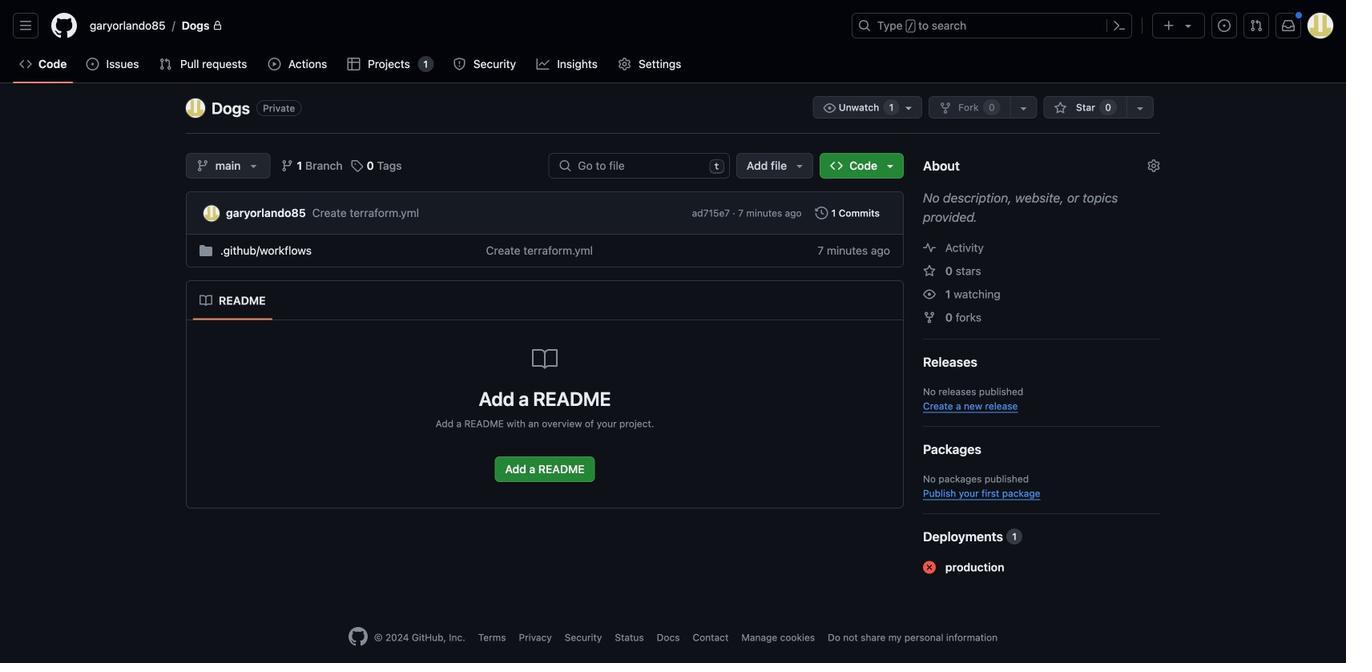 Task type: locate. For each thing, give the bounding box(es) containing it.
0 horizontal spatial repo forked image
[[923, 311, 936, 324]]

issue opened image right code image
[[86, 58, 99, 71]]

list
[[83, 13, 842, 38]]

triangle down image right code icon
[[884, 159, 897, 172]]

star image
[[923, 265, 936, 278]]

1 horizontal spatial issue opened image
[[1218, 19, 1231, 32]]

1 horizontal spatial triangle down image
[[884, 159, 897, 172]]

triangle down image
[[1182, 19, 1195, 32], [794, 159, 806, 172]]

1 horizontal spatial eye image
[[923, 288, 936, 301]]

1 triangle down image from the left
[[247, 159, 260, 172]]

repo forked image
[[939, 102, 952, 115], [923, 311, 936, 324]]

0 vertical spatial issue opened image
[[1218, 19, 1231, 32]]

1 horizontal spatial homepage image
[[348, 628, 368, 647]]

code image
[[830, 159, 843, 172]]

triangle down image left git branch icon
[[247, 159, 260, 172]]

issue opened image for git pull request icon
[[86, 58, 99, 71]]

1 horizontal spatial repo forked image
[[939, 102, 952, 115]]

triangle down image right the plus image
[[1182, 19, 1195, 32]]

directory image
[[200, 244, 212, 257]]

issue opened image left git pull request image
[[1218, 19, 1231, 32]]

eye image down star icon
[[923, 288, 936, 301]]

Go to file text field
[[578, 154, 703, 178]]

repo forked image down star icon
[[923, 311, 936, 324]]

1 vertical spatial eye image
[[923, 288, 936, 301]]

0 vertical spatial repo forked image
[[939, 102, 952, 115]]

triangle down image
[[247, 159, 260, 172], [884, 159, 897, 172]]

2 triangle down image from the left
[[884, 159, 897, 172]]

issue opened image
[[1218, 19, 1231, 32], [86, 58, 99, 71]]

triangle down image for git branch image
[[247, 159, 260, 172]]

issue opened image for git pull request image
[[1218, 19, 1231, 32]]

0 horizontal spatial triangle down image
[[247, 159, 260, 172]]

1 vertical spatial triangle down image
[[794, 159, 806, 172]]

git pull request image
[[159, 58, 172, 71]]

eye image
[[823, 102, 836, 115], [923, 288, 936, 301]]

1 vertical spatial repo forked image
[[923, 311, 936, 324]]

eye image up code icon
[[823, 102, 836, 115]]

add this repository to a list image
[[1134, 102, 1147, 115]]

0 horizontal spatial eye image
[[823, 102, 836, 115]]

0 horizontal spatial issue opened image
[[86, 58, 99, 71]]

command palette image
[[1113, 19, 1126, 32]]

triangle down image for code icon
[[884, 159, 897, 172]]

notifications image
[[1282, 19, 1295, 32]]

0 horizontal spatial homepage image
[[51, 13, 77, 38]]

x circle fill image
[[923, 561, 936, 574]]

0 vertical spatial eye image
[[823, 102, 836, 115]]

0 vertical spatial triangle down image
[[1182, 19, 1195, 32]]

owner avatar image
[[186, 99, 205, 118]]

0 horizontal spatial triangle down image
[[794, 159, 806, 172]]

homepage image
[[51, 13, 77, 38], [348, 628, 368, 647]]

triangle down image left code icon
[[794, 159, 806, 172]]

search image
[[559, 159, 572, 172]]

git pull request image
[[1250, 19, 1263, 32]]

code image
[[19, 58, 32, 71]]

repo forked image left "see your forks of this repository" icon
[[939, 102, 952, 115]]

1 vertical spatial issue opened image
[[86, 58, 99, 71]]

plus image
[[1163, 19, 1176, 32]]



Task type: describe. For each thing, give the bounding box(es) containing it.
0 users starred this repository element
[[1100, 99, 1117, 115]]

0 vertical spatial homepage image
[[51, 13, 77, 38]]

tag image
[[351, 159, 364, 172]]

play image
[[268, 58, 281, 71]]

lock image
[[213, 21, 222, 30]]

table image
[[347, 58, 360, 71]]

pulse image
[[923, 242, 936, 254]]

1 vertical spatial homepage image
[[348, 628, 368, 647]]

star image
[[1054, 102, 1067, 115]]

git branch image
[[281, 159, 294, 172]]

graph image
[[537, 58, 549, 71]]

garyorlando85 image
[[204, 206, 220, 222]]

git branch image
[[196, 159, 209, 172]]

edit repository metadata image
[[1148, 159, 1160, 172]]

history image
[[816, 207, 828, 220]]

see your forks of this repository image
[[1018, 102, 1030, 115]]

shield image
[[453, 58, 466, 71]]

1 horizontal spatial triangle down image
[[1182, 19, 1195, 32]]

book image
[[200, 295, 212, 307]]

gear image
[[618, 58, 631, 71]]



Task type: vqa. For each thing, say whether or not it's contained in the screenshot.
leftmost star image
yes



